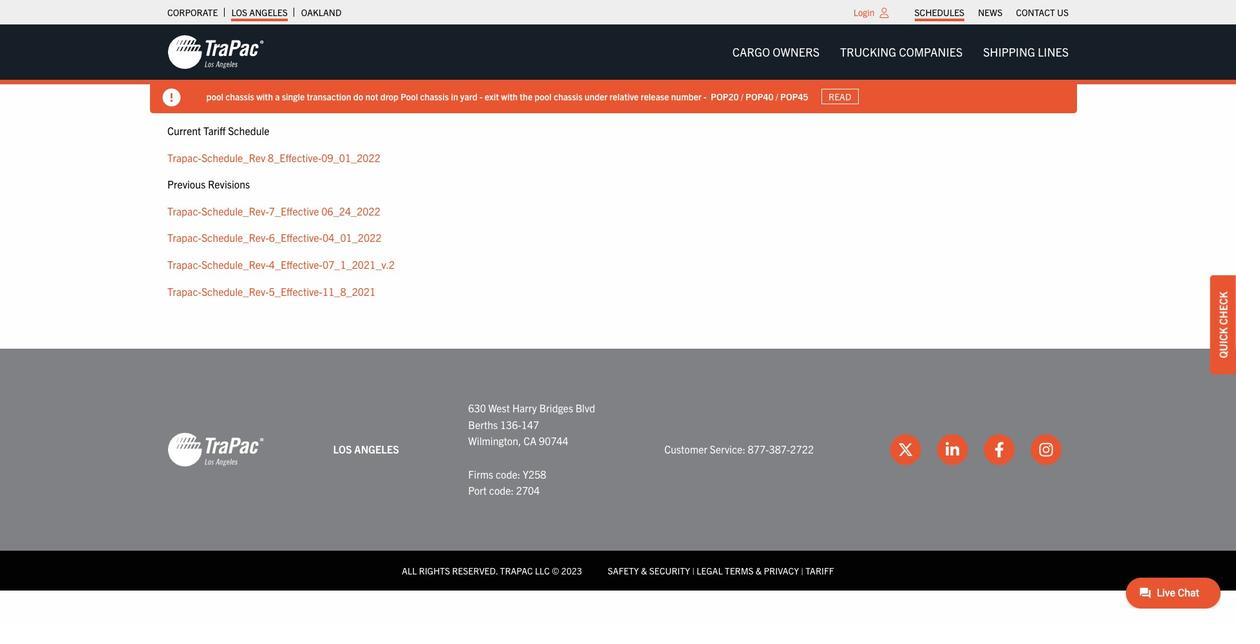 Task type: vqa. For each thing, say whether or not it's contained in the screenshot.
payments.
no



Task type: locate. For each thing, give the bounding box(es) containing it.
1 pool from the left
[[206, 91, 223, 102]]

2 trapac- from the top
[[167, 205, 201, 217]]

los angeles link
[[231, 3, 288, 21]]

1 with from the left
[[256, 91, 273, 102]]

1 vertical spatial los angeles image
[[167, 432, 264, 468]]

transaction
[[307, 91, 351, 102]]

main content
[[155, 123, 1082, 310]]

trapac- for trapac-schedule_rev-7_effective 06_24_2022
[[167, 205, 201, 217]]

0 horizontal spatial los angeles
[[231, 6, 288, 18]]

1 vertical spatial tariff
[[806, 565, 834, 577]]

&
[[641, 565, 647, 577], [756, 565, 762, 577]]

login
[[854, 6, 875, 18]]

- left the exit
[[480, 91, 483, 102]]

customer service: 877-387-2722
[[664, 443, 814, 456]]

pool up current tariff schedule
[[206, 91, 223, 102]]

menu bar containing cargo owners
[[722, 39, 1079, 65]]

2 with from the left
[[501, 91, 518, 102]]

1 horizontal spatial angeles
[[354, 443, 399, 456]]

- right number
[[704, 91, 707, 102]]

1 los angeles image from the top
[[167, 34, 264, 70]]

firms
[[468, 468, 493, 481]]

0 horizontal spatial /
[[741, 91, 743, 102]]

1 horizontal spatial los
[[333, 443, 352, 456]]

1 horizontal spatial los angeles
[[333, 443, 399, 456]]

quick check
[[1217, 292, 1230, 359]]

trucking
[[840, 44, 896, 59]]

0 horizontal spatial |
[[692, 565, 695, 577]]

0 horizontal spatial tariff
[[203, 124, 226, 137]]

exit
[[485, 91, 499, 102]]

6_effective-
[[269, 231, 323, 244]]

| left tariff link
[[801, 565, 804, 577]]

angeles
[[249, 6, 288, 18], [354, 443, 399, 456]]

schedule_rev-
[[201, 205, 269, 217], [201, 231, 269, 244], [201, 258, 269, 271], [201, 285, 269, 298]]

login link
[[854, 6, 875, 18]]

los angeles
[[231, 6, 288, 18], [333, 443, 399, 456]]

news link
[[978, 3, 1003, 21]]

1 horizontal spatial chassis
[[420, 91, 449, 102]]

check
[[1217, 292, 1230, 325]]

all
[[402, 565, 417, 577]]

1 horizontal spatial tariff
[[806, 565, 834, 577]]

single
[[282, 91, 305, 102]]

contact us link
[[1016, 3, 1069, 21]]

angeles inside footer
[[354, 443, 399, 456]]

tariff inside footer
[[806, 565, 834, 577]]

current
[[167, 124, 201, 137]]

previous
[[167, 178, 206, 191]]

2 - from the left
[[704, 91, 707, 102]]

1 trapac- from the top
[[167, 151, 201, 164]]

0 vertical spatial los
[[231, 6, 247, 18]]

2722
[[790, 443, 814, 456]]

shipping
[[983, 44, 1035, 59]]

trapac-schedule_rev-4_effective-07_1_2021_v.2 link
[[167, 258, 395, 271]]

1 vertical spatial angeles
[[354, 443, 399, 456]]

/ left pop40
[[741, 91, 743, 102]]

3 schedule_rev- from the top
[[201, 258, 269, 271]]

chassis left the under
[[554, 91, 583, 102]]

schedule
[[228, 124, 269, 137]]

4_effective-
[[269, 258, 323, 271]]

footer
[[0, 349, 1236, 591]]

menu bar down light image
[[722, 39, 1079, 65]]

los
[[231, 6, 247, 18], [333, 443, 352, 456]]

pop40
[[746, 91, 774, 102]]

trapac- for trapac-schedule_rev-6_effective-04_01_2022
[[167, 231, 201, 244]]

ca
[[524, 435, 537, 448]]

2 & from the left
[[756, 565, 762, 577]]

2 los angeles image from the top
[[167, 432, 264, 468]]

with
[[256, 91, 273, 102], [501, 91, 518, 102]]

contact
[[1016, 6, 1055, 18]]

pool
[[206, 91, 223, 102], [535, 91, 552, 102]]

los angeles image for banner containing cargo owners
[[167, 34, 264, 70]]

0 horizontal spatial angeles
[[249, 6, 288, 18]]

lines
[[1038, 44, 1069, 59]]

safety
[[608, 565, 639, 577]]

port
[[468, 484, 487, 497]]

1 horizontal spatial -
[[704, 91, 707, 102]]

chassis up "schedule"
[[225, 91, 254, 102]]

0 vertical spatial tariff
[[203, 124, 226, 137]]

tariff right the privacy
[[806, 565, 834, 577]]

los angeles image inside footer
[[167, 432, 264, 468]]

schedule_rev- down trapac-schedule_rev-7_effective 06_24_2022 link
[[201, 231, 269, 244]]

contact us
[[1016, 6, 1069, 18]]

menu bar inside banner
[[722, 39, 1079, 65]]

07_1_2021_v.2
[[323, 258, 395, 271]]

los angeles image inside banner
[[167, 34, 264, 70]]

tariff
[[203, 124, 226, 137], [806, 565, 834, 577]]

06_24_2022
[[321, 205, 380, 217]]

1 schedule_rev- from the top
[[201, 205, 269, 217]]

quick
[[1217, 328, 1230, 359]]

trapac
[[500, 565, 533, 577]]

code: right port
[[489, 484, 514, 497]]

tariff right current
[[203, 124, 226, 137]]

5 trapac- from the top
[[167, 285, 201, 298]]

schedules
[[915, 6, 965, 18]]

147
[[521, 418, 539, 431]]

1 vertical spatial los
[[333, 443, 352, 456]]

trapac-schedule_rev-6_effective-04_01_2022 link
[[167, 231, 382, 244]]

code: up 2704
[[496, 468, 520, 481]]

main content containing current tariff schedule
[[155, 123, 1082, 310]]

0 vertical spatial los angeles image
[[167, 34, 264, 70]]

chassis left the "in"
[[420, 91, 449, 102]]

1 horizontal spatial |
[[801, 565, 804, 577]]

customer
[[664, 443, 707, 456]]

0 horizontal spatial &
[[641, 565, 647, 577]]

light image
[[880, 8, 889, 18]]

west
[[488, 402, 510, 415]]

0 horizontal spatial chassis
[[225, 91, 254, 102]]

0 horizontal spatial pool
[[206, 91, 223, 102]]

trapac-schedule_rev-5_effective-11_8_2021 link
[[167, 285, 376, 298]]

with left a
[[256, 91, 273, 102]]

the
[[520, 91, 533, 102]]

| left legal at the bottom of page
[[692, 565, 695, 577]]

1 horizontal spatial with
[[501, 91, 518, 102]]

2 horizontal spatial chassis
[[554, 91, 583, 102]]

menu bar
[[908, 3, 1076, 21], [722, 39, 1079, 65]]

0 vertical spatial menu bar
[[908, 3, 1076, 21]]

-
[[480, 91, 483, 102], [704, 91, 707, 102]]

2 / from the left
[[776, 91, 778, 102]]

schedule_rev- down the trapac-schedule_rev-4_effective-07_1_2021_v.2
[[201, 285, 269, 298]]

los angeles image
[[167, 34, 264, 70], [167, 432, 264, 468]]

pool right the the
[[535, 91, 552, 102]]

4 schedule_rev- from the top
[[201, 285, 269, 298]]

cargo owners
[[732, 44, 820, 59]]

2 schedule_rev- from the top
[[201, 231, 269, 244]]

©
[[552, 565, 559, 577]]

schedule_rev- down revisions
[[201, 205, 269, 217]]

4 trapac- from the top
[[167, 258, 201, 271]]

1 vertical spatial menu bar
[[722, 39, 1079, 65]]

all rights reserved. trapac llc © 2023
[[402, 565, 582, 577]]

trapac-schedule_rev-6_effective-04_01_2022
[[167, 231, 382, 244]]

& right terms
[[756, 565, 762, 577]]

90744
[[539, 435, 568, 448]]

with left the the
[[501, 91, 518, 102]]

1 vertical spatial los angeles
[[333, 443, 399, 456]]

terms
[[725, 565, 754, 577]]

menu bar up shipping at the top of the page
[[908, 3, 1076, 21]]

1 vertical spatial code:
[[489, 484, 514, 497]]

trapac- for trapac-schedule_rev 8_effective-09_01_2022
[[167, 151, 201, 164]]

security
[[649, 565, 690, 577]]

1 horizontal spatial &
[[756, 565, 762, 577]]

0 vertical spatial angeles
[[249, 6, 288, 18]]

& right safety on the bottom of the page
[[641, 565, 647, 577]]

0 horizontal spatial -
[[480, 91, 483, 102]]

387-
[[769, 443, 790, 456]]

1 horizontal spatial /
[[776, 91, 778, 102]]

11_8_2021
[[323, 285, 376, 298]]

/ left pop45 at the right
[[776, 91, 778, 102]]

legal terms & privacy link
[[697, 565, 799, 577]]

1 horizontal spatial pool
[[535, 91, 552, 102]]

code:
[[496, 468, 520, 481], [489, 484, 514, 497]]

drop
[[380, 91, 399, 102]]

schedule_rev- up trapac-schedule_rev-5_effective-11_8_2021
[[201, 258, 269, 271]]

schedule_rev- for 5_effective-
[[201, 285, 269, 298]]

banner
[[0, 24, 1236, 113]]

0 horizontal spatial with
[[256, 91, 273, 102]]

2 chassis from the left
[[420, 91, 449, 102]]

3 trapac- from the top
[[167, 231, 201, 244]]

us
[[1057, 6, 1069, 18]]

trapac-
[[167, 151, 201, 164], [167, 205, 201, 217], [167, 231, 201, 244], [167, 258, 201, 271], [167, 285, 201, 298]]



Task type: describe. For each thing, give the bounding box(es) containing it.
630
[[468, 402, 486, 415]]

menu bar containing schedules
[[908, 3, 1076, 21]]

schedule_rev- for 7_effective
[[201, 205, 269, 217]]

reserved.
[[452, 565, 498, 577]]

current tariff schedule
[[167, 124, 269, 137]]

trapac-schedule_rev-5_effective-11_8_2021
[[167, 285, 376, 298]]

berths
[[468, 418, 498, 431]]

quick check link
[[1210, 276, 1236, 375]]

630 west harry bridges blvd berths 136-147 wilmington, ca 90744
[[468, 402, 595, 448]]

trapac-schedule_rev 8_effective-09_01_2022
[[167, 151, 380, 164]]

privacy
[[764, 565, 799, 577]]

y258
[[523, 468, 546, 481]]

trapac-schedule_rev-4_effective-07_1_2021_v.2
[[167, 258, 395, 271]]

los angeles inside footer
[[333, 443, 399, 456]]

under
[[585, 91, 608, 102]]

in
[[451, 91, 458, 102]]

schedule_rev- for 6_effective-
[[201, 231, 269, 244]]

schedules link
[[915, 3, 965, 21]]

relative
[[610, 91, 639, 102]]

cargo owners link
[[722, 39, 830, 65]]

2704
[[516, 484, 540, 497]]

read
[[829, 91, 851, 102]]

wilmington,
[[468, 435, 521, 448]]

read link
[[821, 89, 859, 104]]

tariff inside main content
[[203, 124, 226, 137]]

schedule_rev
[[201, 151, 266, 164]]

blvd
[[576, 402, 595, 415]]

trucking companies
[[840, 44, 963, 59]]

not
[[365, 91, 378, 102]]

tariff link
[[806, 565, 834, 577]]

1 | from the left
[[692, 565, 695, 577]]

trucking companies link
[[830, 39, 973, 65]]

pop45
[[780, 91, 808, 102]]

trapac-schedule_rev-7_effective 06_24_2022 link
[[167, 205, 380, 217]]

legal
[[697, 565, 723, 577]]

trapac-schedule_rev-7_effective 06_24_2022
[[167, 205, 380, 217]]

04_01_2022
[[323, 231, 382, 244]]

7_effective
[[269, 205, 319, 217]]

1 & from the left
[[641, 565, 647, 577]]

1 chassis from the left
[[225, 91, 254, 102]]

safety & security link
[[608, 565, 690, 577]]

877-
[[748, 443, 769, 456]]

pop20
[[711, 91, 739, 102]]

solid image
[[163, 89, 181, 107]]

8_effective-
[[268, 151, 321, 164]]

trapac- for trapac-schedule_rev-4_effective-07_1_2021_v.2
[[167, 258, 201, 271]]

revisions
[[208, 178, 250, 191]]

news
[[978, 6, 1003, 18]]

los inside footer
[[333, 443, 352, 456]]

pool
[[401, 91, 418, 102]]

harry
[[512, 402, 537, 415]]

09_01_2022
[[321, 151, 380, 164]]

a
[[275, 91, 280, 102]]

schedule_rev- for 4_effective-
[[201, 258, 269, 271]]

2 pool from the left
[[535, 91, 552, 102]]

rights
[[419, 565, 450, 577]]

pool chassis with a single transaction  do not drop pool chassis in yard -  exit with the pool chassis under relative release number -  pop20 / pop40 / pop45
[[206, 91, 808, 102]]

oakland link
[[301, 3, 342, 21]]

shipping lines link
[[973, 39, 1079, 65]]

0 vertical spatial los angeles
[[231, 6, 288, 18]]

0 horizontal spatial los
[[231, 6, 247, 18]]

136-
[[500, 418, 521, 431]]

los angeles image for footer containing 630 west harry bridges blvd
[[167, 432, 264, 468]]

shipping lines
[[983, 44, 1069, 59]]

trapac- for trapac-schedule_rev-5_effective-11_8_2021
[[167, 285, 201, 298]]

trapac-schedule_rev 8_effective-09_01_2022 link
[[167, 151, 380, 164]]

service:
[[710, 443, 745, 456]]

2 | from the left
[[801, 565, 804, 577]]

corporate link
[[167, 3, 218, 21]]

3 chassis from the left
[[554, 91, 583, 102]]

5_effective-
[[269, 285, 323, 298]]

2023
[[561, 565, 582, 577]]

companies
[[899, 44, 963, 59]]

cargo
[[732, 44, 770, 59]]

bridges
[[539, 402, 573, 415]]

firms code:  y258 port code:  2704
[[468, 468, 546, 497]]

1 / from the left
[[741, 91, 743, 102]]

1 - from the left
[[480, 91, 483, 102]]

footer containing 630 west harry bridges blvd
[[0, 349, 1236, 591]]

do
[[353, 91, 363, 102]]

safety & security | legal terms & privacy | tariff
[[608, 565, 834, 577]]

number
[[671, 91, 702, 102]]

banner containing cargo owners
[[0, 24, 1236, 113]]

owners
[[773, 44, 820, 59]]

previous revisions
[[167, 178, 250, 191]]

0 vertical spatial code:
[[496, 468, 520, 481]]



